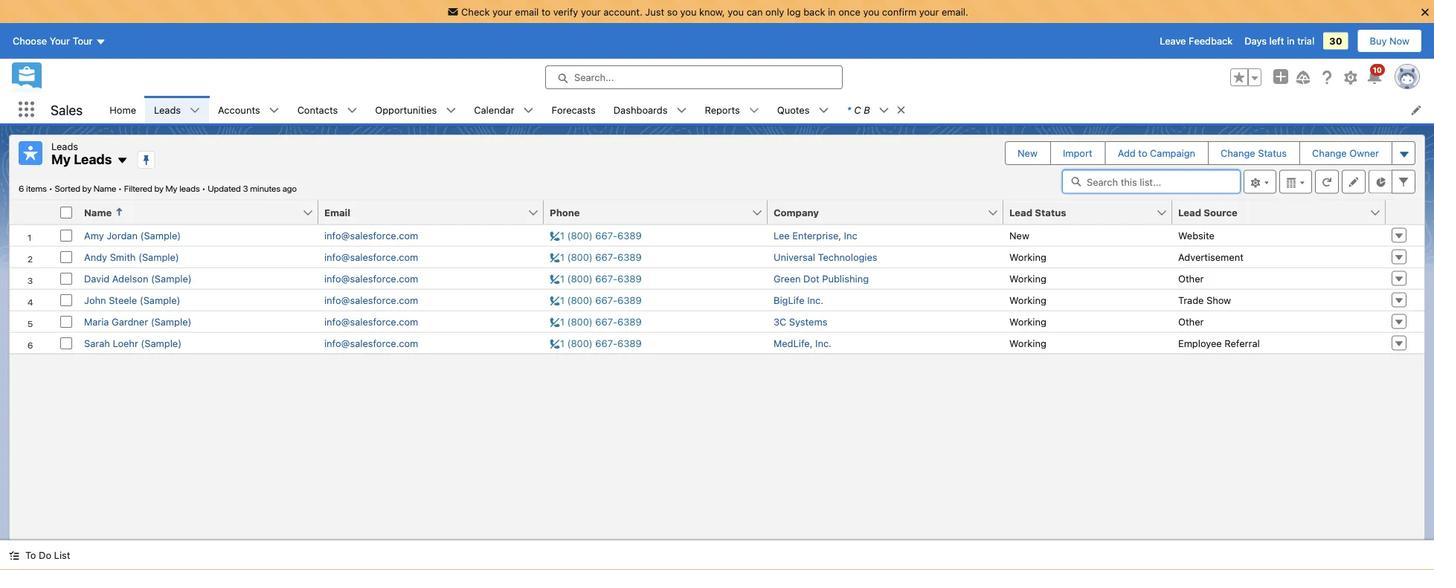 Task type: locate. For each thing, give the bounding box(es) containing it.
to right add
[[1138, 148, 1147, 159]]

change left owner
[[1312, 148, 1347, 159]]

30
[[1329, 35, 1342, 47]]

accounts
[[218, 104, 260, 115]]

6 info@salesforce.com from the top
[[324, 338, 418, 349]]

text default image for contacts
[[347, 105, 357, 116]]

text default image down 'search...' button
[[677, 105, 687, 116]]

2 lead from the left
[[1178, 207, 1201, 218]]

6
[[19, 183, 24, 194]]

(sample) right gardner on the left
[[151, 316, 192, 327]]

(sample)
[[140, 230, 181, 241], [138, 251, 179, 263], [151, 273, 192, 284], [140, 295, 180, 306], [151, 316, 192, 327], [141, 338, 182, 349]]

click to dial disabled image for green
[[550, 273, 642, 284]]

text default image for *
[[879, 105, 889, 116]]

once
[[839, 6, 861, 17]]

maria
[[84, 316, 109, 327]]

you left 'can'
[[728, 6, 744, 17]]

status inside my leads grid
[[1035, 207, 1066, 218]]

2 horizontal spatial •
[[202, 183, 206, 194]]

change
[[1221, 148, 1255, 159], [1312, 148, 1347, 159]]

your right 'verify'
[[581, 6, 601, 17]]

1 vertical spatial other
[[1178, 316, 1204, 327]]

change inside button
[[1221, 148, 1255, 159]]

4 click to dial disabled image from the top
[[550, 295, 642, 306]]

3 click to dial disabled image from the top
[[550, 273, 642, 284]]

other for 3c systems
[[1178, 316, 1204, 327]]

cell
[[54, 200, 78, 225]]

change for change status
[[1221, 148, 1255, 159]]

1 vertical spatial my
[[166, 183, 177, 194]]

1 vertical spatial to
[[1138, 148, 1147, 159]]

andy smith (sample) link
[[84, 251, 179, 263]]

gardner
[[112, 316, 148, 327]]

in right the "back"
[[828, 6, 836, 17]]

1 horizontal spatial your
[[581, 6, 601, 17]]

1 info@salesforce.com from the top
[[324, 230, 418, 241]]

updated
[[208, 183, 241, 194]]

info@salesforce.com link for john steele (sample)
[[324, 295, 418, 306]]

text default image right the calendar in the left of the page
[[523, 105, 534, 116]]

text default image for dashboards
[[677, 105, 687, 116]]

know,
[[699, 6, 725, 17]]

0 horizontal spatial my
[[51, 151, 71, 167]]

import button
[[1051, 142, 1104, 164]]

search... button
[[545, 66, 843, 89]]

reports
[[705, 104, 740, 115]]

1 click to dial disabled image from the top
[[550, 230, 642, 241]]

lead for lead source
[[1178, 207, 1201, 218]]

text default image inside opportunities list item
[[446, 105, 456, 116]]

0 vertical spatial in
[[828, 6, 836, 17]]

leave
[[1160, 35, 1186, 47]]

change up source
[[1221, 148, 1255, 159]]

new left import
[[1018, 148, 1038, 159]]

feedback
[[1189, 35, 1233, 47]]

to do list
[[25, 550, 70, 561]]

buy now button
[[1357, 29, 1422, 53]]

6 info@salesforce.com link from the top
[[324, 338, 418, 349]]

andy
[[84, 251, 107, 263]]

text default image
[[523, 105, 534, 116], [677, 105, 687, 116], [819, 105, 829, 116], [116, 155, 128, 167]]

2 working from the top
[[1009, 273, 1047, 284]]

new
[[1018, 148, 1038, 159], [1009, 230, 1029, 241]]

1 vertical spatial status
[[1035, 207, 1066, 218]]

log
[[787, 6, 801, 17]]

4 info@salesforce.com from the top
[[324, 295, 418, 306]]

inc. down dot
[[807, 295, 824, 306]]

text default image inside quotes "list item"
[[819, 105, 829, 116]]

5 info@salesforce.com link from the top
[[324, 316, 418, 327]]

trade
[[1178, 295, 1204, 306]]

john steele (sample)
[[84, 295, 180, 306]]

1 horizontal spatial lead
[[1178, 207, 1201, 218]]

company
[[774, 207, 819, 218]]

info@salesforce.com for john steele (sample)
[[324, 295, 418, 306]]

name
[[94, 183, 116, 194], [84, 207, 112, 218]]

text default image for reports
[[749, 105, 759, 116]]

info@salesforce.com
[[324, 230, 418, 241], [324, 251, 418, 263], [324, 273, 418, 284], [324, 295, 418, 306], [324, 316, 418, 327], [324, 338, 418, 349]]

my leads|leads|list view element
[[9, 135, 1425, 541]]

1 vertical spatial in
[[1287, 35, 1295, 47]]

name element
[[78, 200, 327, 225]]

1 horizontal spatial •
[[118, 183, 122, 194]]

0 horizontal spatial status
[[1035, 207, 1066, 218]]

10 button
[[1366, 64, 1385, 86]]

2 you from the left
[[728, 6, 744, 17]]

(sample) up the andy smith (sample)
[[140, 230, 181, 241]]

click to dial disabled image for medlife,
[[550, 338, 642, 349]]

(sample) down david adelson (sample)
[[140, 295, 180, 306]]

ago
[[282, 183, 297, 194]]

name left filtered
[[94, 183, 116, 194]]

2 horizontal spatial you
[[863, 6, 879, 17]]

in
[[828, 6, 836, 17], [1287, 35, 1295, 47]]

text default image inside the accounts list item
[[269, 105, 279, 116]]

choose
[[13, 35, 47, 47]]

text default image for calendar
[[523, 105, 534, 116]]

3 info@salesforce.com from the top
[[324, 273, 418, 284]]

list
[[101, 96, 1434, 123]]

lead down new 'button'
[[1009, 207, 1033, 218]]

lee enterprise, inc
[[774, 230, 858, 241]]

1 horizontal spatial status
[[1258, 148, 1287, 159]]

add
[[1118, 148, 1136, 159]]

1 vertical spatial new
[[1009, 230, 1029, 241]]

calendar list item
[[465, 96, 543, 123]]

leads down sales
[[51, 141, 78, 152]]

6 items • sorted by name • filtered by my leads • updated 3 minutes ago
[[19, 183, 297, 194]]

status up the lead source button
[[1258, 148, 1287, 159]]

info@salesforce.com for maria gardner (sample)
[[324, 316, 418, 327]]

1 horizontal spatial to
[[1138, 148, 1147, 159]]

my leads status
[[19, 183, 208, 194]]

leads right home
[[154, 104, 181, 115]]

sarah loehr (sample)
[[84, 338, 182, 349]]

dashboards
[[614, 104, 668, 115]]

5 click to dial disabled image from the top
[[550, 316, 642, 327]]

my leads grid
[[10, 200, 1425, 354]]

new down lead status at the right of the page
[[1009, 230, 1029, 241]]

0 horizontal spatial to
[[542, 6, 551, 17]]

1 by from the left
[[82, 183, 92, 194]]

trial
[[1297, 35, 1315, 47]]

2 horizontal spatial your
[[919, 6, 939, 17]]

you right so
[[680, 6, 697, 17]]

0 horizontal spatial change
[[1221, 148, 1255, 159]]

leads
[[154, 104, 181, 115], [51, 141, 78, 152], [74, 151, 112, 167]]

6 click to dial disabled image from the top
[[550, 338, 642, 349]]

1 vertical spatial name
[[84, 207, 112, 218]]

change inside button
[[1312, 148, 1347, 159]]

loehr
[[113, 338, 138, 349]]

smith
[[110, 251, 136, 263]]

text default image left * at top right
[[819, 105, 829, 116]]

click to dial disabled image for lee
[[550, 230, 642, 241]]

2 other from the top
[[1178, 316, 1204, 327]]

list containing home
[[101, 96, 1434, 123]]

website
[[1178, 230, 1215, 241]]

0 vertical spatial new
[[1018, 148, 1038, 159]]

text default image inside dashboards list item
[[677, 105, 687, 116]]

list
[[54, 550, 70, 561]]

1 info@salesforce.com link from the top
[[324, 230, 418, 241]]

my left leads
[[166, 183, 177, 194]]

text default image inside calendar list item
[[523, 105, 534, 116]]

just
[[645, 6, 664, 17]]

• left filtered
[[118, 183, 122, 194]]

lead status button
[[1004, 200, 1156, 224]]

by right sorted
[[82, 183, 92, 194]]

to right email
[[542, 6, 551, 17]]

0 vertical spatial status
[[1258, 148, 1287, 159]]

1 working from the top
[[1009, 251, 1047, 263]]

leave feedback link
[[1160, 35, 1233, 47]]

list item
[[838, 96, 913, 123]]

3 working from the top
[[1009, 295, 1047, 306]]

text default image
[[896, 105, 907, 115], [190, 105, 200, 116], [269, 105, 279, 116], [347, 105, 357, 116], [446, 105, 456, 116], [749, 105, 759, 116], [879, 105, 889, 116], [9, 551, 19, 561]]

1 horizontal spatial change
[[1312, 148, 1347, 159]]

lead inside button
[[1178, 207, 1201, 218]]

leads link
[[145, 96, 190, 123]]

(sample) down maria gardner (sample)
[[141, 338, 182, 349]]

0 horizontal spatial you
[[680, 6, 697, 17]]

add to campaign
[[1118, 148, 1196, 159]]

do
[[39, 550, 51, 561]]

0 horizontal spatial lead
[[1009, 207, 1033, 218]]

you
[[680, 6, 697, 17], [728, 6, 744, 17], [863, 6, 879, 17]]

name up amy
[[84, 207, 112, 218]]

inc. down systems
[[815, 338, 832, 349]]

text default image inside "contacts" list item
[[347, 105, 357, 116]]

0 vertical spatial inc.
[[807, 295, 824, 306]]

your left email
[[492, 6, 512, 17]]

you right the once
[[863, 6, 879, 17]]

info@salesforce.com for andy smith (sample)
[[324, 251, 418, 263]]

systems
[[789, 316, 828, 327]]

1 lead from the left
[[1009, 207, 1033, 218]]

leads list item
[[145, 96, 209, 123]]

2 your from the left
[[581, 6, 601, 17]]

2 info@salesforce.com link from the top
[[324, 251, 418, 263]]

5 working from the top
[[1009, 338, 1047, 349]]

other for green dot publishing
[[1178, 273, 1204, 284]]

click to dial disabled image
[[550, 230, 642, 241], [550, 251, 642, 263], [550, 273, 642, 284], [550, 295, 642, 306], [550, 316, 642, 327], [550, 338, 642, 349]]

2 info@salesforce.com from the top
[[324, 251, 418, 263]]

email
[[324, 207, 350, 218]]

new button
[[1006, 142, 1050, 164]]

now
[[1390, 35, 1410, 47]]

group
[[1230, 68, 1262, 86]]

maria gardner (sample) link
[[84, 316, 192, 327]]

new inside my leads grid
[[1009, 230, 1029, 241]]

4 info@salesforce.com link from the top
[[324, 295, 418, 306]]

5 info@salesforce.com from the top
[[324, 316, 418, 327]]

1 horizontal spatial by
[[154, 183, 164, 194]]

0 vertical spatial to
[[542, 6, 551, 17]]

my
[[51, 151, 71, 167], [166, 183, 177, 194]]

(sample) right adelson
[[151, 273, 192, 284]]

1 change from the left
[[1221, 148, 1255, 159]]

status down new 'button'
[[1035, 207, 1066, 218]]

tour
[[73, 35, 93, 47]]

biglife inc. link
[[774, 295, 824, 306]]

other up trade
[[1178, 273, 1204, 284]]

b
[[864, 104, 870, 115]]

biglife
[[774, 295, 805, 306]]

quotes list item
[[768, 96, 838, 123]]

your left email.
[[919, 6, 939, 17]]

lead up website
[[1178, 207, 1201, 218]]

status for lead status
[[1035, 207, 1066, 218]]

leave feedback
[[1160, 35, 1233, 47]]

back
[[804, 6, 825, 17]]

text default image inside to do list 'button'
[[9, 551, 19, 561]]

opportunities
[[375, 104, 437, 115]]

1 vertical spatial inc.
[[815, 338, 832, 349]]

publishing
[[822, 273, 869, 284]]

0 horizontal spatial •
[[49, 183, 53, 194]]

green dot publishing link
[[774, 273, 869, 284]]

text default image inside leads list item
[[190, 105, 200, 116]]

None search field
[[1062, 170, 1241, 194]]

0 horizontal spatial by
[[82, 183, 92, 194]]

1 other from the top
[[1178, 273, 1204, 284]]

text default image for leads
[[190, 105, 200, 116]]

• right leads
[[202, 183, 206, 194]]

in right left
[[1287, 35, 1295, 47]]

to inside add to campaign button
[[1138, 148, 1147, 159]]

• right items
[[49, 183, 53, 194]]

cell inside my leads grid
[[54, 200, 78, 225]]

working for 3c systems
[[1009, 316, 1047, 327]]

4 working from the top
[[1009, 316, 1047, 327]]

(sample) up david adelson (sample)
[[138, 251, 179, 263]]

items
[[26, 183, 47, 194]]

status for change status
[[1258, 148, 1287, 159]]

10
[[1373, 66, 1382, 74]]

left
[[1269, 35, 1284, 47]]

john steele (sample) link
[[84, 295, 180, 306]]

lead source
[[1178, 207, 1238, 218]]

3
[[243, 183, 248, 194]]

text default image inside reports list item
[[749, 105, 759, 116]]

by right filtered
[[154, 183, 164, 194]]

0 horizontal spatial your
[[492, 6, 512, 17]]

my up sorted
[[51, 151, 71, 167]]

3 info@salesforce.com link from the top
[[324, 273, 418, 284]]

working for universal technologies
[[1009, 251, 1047, 263]]

2 change from the left
[[1312, 148, 1347, 159]]

0 vertical spatial other
[[1178, 273, 1204, 284]]

other down trade
[[1178, 316, 1204, 327]]

enterprise,
[[792, 230, 841, 241]]

quotes link
[[768, 96, 819, 123]]

reports link
[[696, 96, 749, 123]]

lead inside lead status button
[[1009, 207, 1033, 218]]

phone element
[[544, 200, 777, 225]]

calendar
[[474, 104, 514, 115]]

1 horizontal spatial you
[[728, 6, 744, 17]]

buy
[[1370, 35, 1387, 47]]

john
[[84, 295, 106, 306]]



Task type: describe. For each thing, give the bounding box(es) containing it.
change status
[[1221, 148, 1287, 159]]

verify
[[553, 6, 578, 17]]

info@salesforce.com for david adelson (sample)
[[324, 273, 418, 284]]

universal technologies link
[[774, 251, 877, 263]]

1 your from the left
[[492, 6, 512, 17]]

source
[[1204, 207, 1238, 218]]

owner
[[1350, 148, 1379, 159]]

to do list button
[[0, 541, 79, 571]]

contacts list item
[[288, 96, 366, 123]]

2 click to dial disabled image from the top
[[550, 251, 642, 263]]

green
[[774, 273, 801, 284]]

account.
[[603, 6, 643, 17]]

change owner button
[[1300, 142, 1391, 164]]

andy smith (sample)
[[84, 251, 179, 263]]

david
[[84, 273, 110, 284]]

info@salesforce.com link for sarah loehr (sample)
[[324, 338, 418, 349]]

technologies
[[818, 251, 877, 263]]

text default image up my leads status
[[116, 155, 128, 167]]

change owner
[[1312, 148, 1379, 159]]

opportunities link
[[366, 96, 446, 123]]

dashboards list item
[[605, 96, 696, 123]]

show
[[1207, 295, 1231, 306]]

inc. for biglife inc.
[[807, 295, 824, 306]]

medlife, inc. link
[[774, 338, 832, 349]]

quotes
[[777, 104, 810, 115]]

email
[[515, 6, 539, 17]]

days
[[1245, 35, 1267, 47]]

item number element
[[10, 200, 54, 225]]

3 your from the left
[[919, 6, 939, 17]]

3 you from the left
[[863, 6, 879, 17]]

inc. for medlife, inc.
[[815, 338, 832, 349]]

(sample) for amy jordan (sample)
[[140, 230, 181, 241]]

minutes
[[250, 183, 281, 194]]

accounts list item
[[209, 96, 288, 123]]

forecasts
[[552, 104, 596, 115]]

your
[[50, 35, 70, 47]]

dashboards link
[[605, 96, 677, 123]]

advertisement
[[1178, 251, 1244, 263]]

lead for lead status
[[1009, 207, 1033, 218]]

1 you from the left
[[680, 6, 697, 17]]

sales
[[51, 102, 83, 118]]

info@salesforce.com link for maria gardner (sample)
[[324, 316, 418, 327]]

working for biglife inc.
[[1009, 295, 1047, 306]]

search...
[[574, 72, 614, 83]]

contacts
[[297, 104, 338, 115]]

(sample) for sarah loehr (sample)
[[141, 338, 182, 349]]

email button
[[318, 200, 527, 224]]

home
[[110, 104, 136, 115]]

lead source element
[[1172, 200, 1395, 225]]

reports list item
[[696, 96, 768, 123]]

working for medlife, inc.
[[1009, 338, 1047, 349]]

contacts link
[[288, 96, 347, 123]]

forecasts link
[[543, 96, 605, 123]]

leads
[[179, 183, 200, 194]]

inc
[[844, 230, 858, 241]]

(sample) for david adelson (sample)
[[151, 273, 192, 284]]

3c
[[774, 316, 787, 327]]

list item containing *
[[838, 96, 913, 123]]

name inside button
[[84, 207, 112, 218]]

steele
[[109, 295, 137, 306]]

email element
[[318, 200, 553, 225]]

days left in trial
[[1245, 35, 1315, 47]]

2 by from the left
[[154, 183, 164, 194]]

0 vertical spatial name
[[94, 183, 116, 194]]

choose your tour button
[[12, 29, 107, 53]]

opportunities list item
[[366, 96, 465, 123]]

add to campaign button
[[1106, 142, 1207, 164]]

buy now
[[1370, 35, 1410, 47]]

action element
[[1386, 200, 1425, 225]]

Search My Leads list view. search field
[[1062, 170, 1241, 194]]

2 • from the left
[[118, 183, 122, 194]]

info@salesforce.com for amy jordan (sample)
[[324, 230, 418, 241]]

working for green dot publishing
[[1009, 273, 1047, 284]]

new inside 'button'
[[1018, 148, 1038, 159]]

info@salesforce.com link for david adelson (sample)
[[324, 273, 418, 284]]

change for change owner
[[1312, 148, 1347, 159]]

maria gardner (sample)
[[84, 316, 192, 327]]

(sample) for andy smith (sample)
[[138, 251, 179, 263]]

david adelson (sample)
[[84, 273, 192, 284]]

medlife, inc.
[[774, 338, 832, 349]]

campaign
[[1150, 148, 1196, 159]]

text default image for opportunities
[[446, 105, 456, 116]]

action image
[[1386, 200, 1425, 224]]

1 horizontal spatial in
[[1287, 35, 1295, 47]]

info@salesforce.com link for andy smith (sample)
[[324, 251, 418, 263]]

check your email to verify your account. just so you know, you can only log back in once you confirm your email.
[[461, 6, 968, 17]]

* c b
[[847, 104, 870, 115]]

david adelson (sample) link
[[84, 273, 192, 284]]

dot
[[803, 273, 820, 284]]

(sample) for maria gardner (sample)
[[151, 316, 192, 327]]

none search field inside my leads|leads|list view element
[[1062, 170, 1241, 194]]

import
[[1063, 148, 1093, 159]]

green dot publishing
[[774, 273, 869, 284]]

so
[[667, 6, 678, 17]]

jordan
[[107, 230, 138, 241]]

referral
[[1225, 338, 1260, 349]]

lead status element
[[1004, 200, 1181, 225]]

text default image for quotes
[[819, 105, 829, 116]]

universal technologies
[[774, 251, 877, 263]]

lee enterprise, inc link
[[774, 230, 858, 241]]

sarah loehr (sample) link
[[84, 338, 182, 349]]

universal
[[774, 251, 815, 263]]

home link
[[101, 96, 145, 123]]

item number image
[[10, 200, 54, 224]]

3 • from the left
[[202, 183, 206, 194]]

leads up my leads status
[[74, 151, 112, 167]]

trade show
[[1178, 295, 1231, 306]]

biglife inc.
[[774, 295, 824, 306]]

confirm
[[882, 6, 917, 17]]

company element
[[768, 200, 1012, 225]]

0 vertical spatial my
[[51, 151, 71, 167]]

employee referral
[[1178, 338, 1260, 349]]

email.
[[942, 6, 968, 17]]

info@salesforce.com for sarah loehr (sample)
[[324, 338, 418, 349]]

leads inside leads link
[[154, 104, 181, 115]]

amy jordan (sample) link
[[84, 230, 181, 241]]

info@salesforce.com link for amy jordan (sample)
[[324, 230, 418, 241]]

check
[[461, 6, 490, 17]]

choose your tour
[[13, 35, 93, 47]]

click to dial disabled image for biglife
[[550, 295, 642, 306]]

sorted
[[55, 183, 80, 194]]

(sample) for john steele (sample)
[[140, 295, 180, 306]]

1 • from the left
[[49, 183, 53, 194]]

1 horizontal spatial my
[[166, 183, 177, 194]]

change status button
[[1209, 142, 1299, 164]]

accounts link
[[209, 96, 269, 123]]

text default image for accounts
[[269, 105, 279, 116]]

phone button
[[544, 200, 751, 224]]

phone
[[550, 207, 580, 218]]

0 horizontal spatial in
[[828, 6, 836, 17]]



Task type: vqa. For each thing, say whether or not it's contained in the screenshot.


